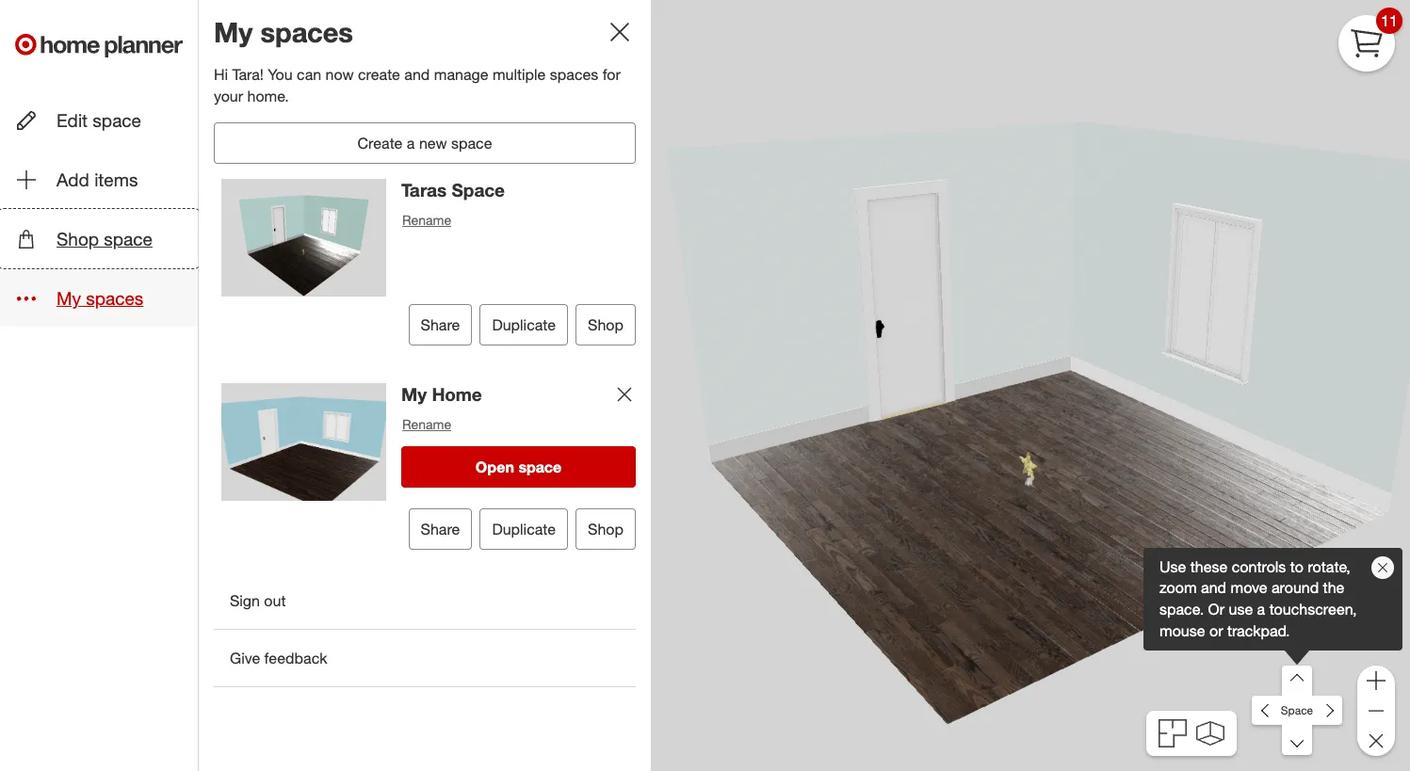 Task type: locate. For each thing, give the bounding box(es) containing it.
a left new
[[407, 134, 415, 153]]

2 duplicate button from the top
[[480, 509, 568, 550]]

0 horizontal spatial and
[[405, 65, 430, 84]]

my spaces down shop space button
[[57, 288, 144, 309]]

my inside button
[[57, 288, 81, 309]]

hi
[[214, 65, 228, 84]]

0 vertical spatial space
[[452, 179, 505, 201]]

rename for first rename button
[[402, 212, 452, 228]]

shop
[[57, 228, 99, 250], [588, 316, 624, 334], [588, 520, 624, 539]]

1 rename from the top
[[402, 212, 452, 228]]

duplicate
[[492, 316, 556, 334], [492, 520, 556, 539]]

my spaces up you
[[214, 15, 353, 49]]

multiple
[[493, 65, 546, 84]]

1 horizontal spatial spaces
[[260, 15, 353, 49]]

shop space
[[57, 228, 153, 250]]

create
[[358, 134, 403, 153]]

0 vertical spatial a
[[407, 134, 415, 153]]

1 share button from the top
[[409, 304, 472, 346]]

1 vertical spatial rename
[[402, 416, 452, 432]]

0 vertical spatial and
[[405, 65, 430, 84]]

space
[[93, 109, 141, 131], [451, 134, 492, 153], [104, 228, 153, 250], [519, 458, 562, 477]]

1 vertical spatial shop
[[588, 316, 624, 334]]

2 room thumbnail image from the top
[[221, 383, 386, 501]]

around
[[1272, 579, 1319, 598]]

2 vertical spatial spaces
[[86, 288, 144, 309]]

space right new
[[451, 134, 492, 153]]

space down tilt camera up 30° icon in the bottom of the page
[[1281, 704, 1314, 718]]

a inside use these controls to rotate, zoom and move around the space. or use a touchscreen, mouse or trackpad.
[[1258, 601, 1266, 619]]

space inside shop space button
[[104, 228, 153, 250]]

a right use
[[1258, 601, 1266, 619]]

edit space button
[[0, 92, 198, 148]]

my spaces
[[214, 15, 353, 49], [57, 288, 144, 309]]

room thumbnail image
[[221, 179, 386, 297], [221, 383, 386, 501]]

home
[[432, 383, 482, 405]]

use these controls to rotate, zoom and move around the space. or use a touchscreen, mouse or trackpad. tooltip
[[1144, 548, 1403, 651]]

add
[[57, 169, 89, 190]]

space right taras
[[452, 179, 505, 201]]

space for open space
[[519, 458, 562, 477]]

space down items at the top of the page
[[104, 228, 153, 250]]

space right open
[[519, 458, 562, 477]]

1 vertical spatial my spaces
[[57, 288, 144, 309]]

0 horizontal spatial spaces
[[86, 288, 144, 309]]

1 duplicate from the top
[[492, 316, 556, 334]]

for
[[603, 65, 621, 84]]

my
[[214, 15, 253, 49], [57, 288, 81, 309], [401, 383, 427, 405]]

1 vertical spatial room thumbnail image
[[221, 383, 386, 501]]

and for manage
[[405, 65, 430, 84]]

give feedback
[[230, 649, 327, 668]]

1 vertical spatial a
[[1258, 601, 1266, 619]]

1 vertical spatial duplicate button
[[480, 509, 568, 550]]

and up or
[[1202, 579, 1227, 598]]

controls
[[1232, 558, 1287, 576]]

edit
[[57, 109, 88, 131]]

share up sign out button
[[421, 520, 460, 539]]

spaces
[[260, 15, 353, 49], [550, 65, 599, 84], [86, 288, 144, 309]]

rename for 1st rename button from the bottom
[[402, 416, 452, 432]]

space inside open space button
[[519, 458, 562, 477]]

my up hi
[[214, 15, 253, 49]]

0 horizontal spatial my spaces
[[57, 288, 144, 309]]

duplicate for 1st shop button from the bottom
[[492, 520, 556, 539]]

space inside the edit space button
[[93, 109, 141, 131]]

rename
[[402, 212, 452, 228], [402, 416, 452, 432]]

2 horizontal spatial spaces
[[550, 65, 599, 84]]

shop for shop space
[[57, 228, 99, 250]]

1 vertical spatial and
[[1202, 579, 1227, 598]]

duplicate button for the share button for room thumbnail corresponding to second shop button from the bottom of the page
[[480, 304, 568, 346]]

out
[[264, 592, 286, 611]]

home planner landing page image
[[15, 15, 183, 75]]

rename down my home
[[402, 416, 452, 432]]

2 rename button from the top
[[401, 414, 452, 435]]

sign out
[[230, 592, 286, 611]]

rename button down taras
[[401, 210, 452, 231]]

give feedback button
[[214, 638, 636, 679]]

rename button down my home
[[401, 414, 452, 435]]

touchscreen,
[[1270, 601, 1357, 619]]

space.
[[1160, 601, 1204, 619]]

1 vertical spatial duplicate
[[492, 520, 556, 539]]

space for edit space
[[93, 109, 141, 131]]

space right 'edit'
[[93, 109, 141, 131]]

share
[[421, 316, 460, 334], [421, 520, 460, 539]]

spaces down shop space
[[86, 288, 144, 309]]

shop button
[[576, 304, 636, 346], [576, 509, 636, 550]]

spaces up can
[[260, 15, 353, 49]]

a
[[407, 134, 415, 153], [1258, 601, 1266, 619]]

and right create
[[405, 65, 430, 84]]

0 vertical spatial duplicate
[[492, 316, 556, 334]]

11
[[1382, 11, 1398, 30]]

0 vertical spatial share button
[[409, 304, 472, 346]]

and inside hi tara! you can now create and manage multiple spaces for your home.
[[405, 65, 430, 84]]

2 horizontal spatial my
[[401, 383, 427, 405]]

spaces left for
[[550, 65, 599, 84]]

2 share button from the top
[[409, 509, 472, 550]]

1 duplicate button from the top
[[480, 304, 568, 346]]

1 room thumbnail image from the top
[[221, 179, 386, 297]]

1 horizontal spatial my
[[214, 15, 253, 49]]

zoom
[[1160, 579, 1197, 598]]

0 vertical spatial rename button
[[401, 210, 452, 231]]

2 vertical spatial my
[[401, 383, 427, 405]]

items
[[94, 169, 138, 190]]

1 vertical spatial share button
[[409, 509, 472, 550]]

1 vertical spatial share
[[421, 520, 460, 539]]

edit space
[[57, 109, 141, 131]]

0 vertical spatial rename
[[402, 212, 452, 228]]

0 vertical spatial shop
[[57, 228, 99, 250]]

share button up my home
[[409, 304, 472, 346]]

and
[[405, 65, 430, 84], [1202, 579, 1227, 598]]

0 horizontal spatial a
[[407, 134, 415, 153]]

can
[[297, 65, 322, 84]]

space
[[452, 179, 505, 201], [1281, 704, 1314, 718]]

the
[[1324, 579, 1345, 598]]

1 horizontal spatial my spaces
[[214, 15, 353, 49]]

home.
[[247, 87, 289, 106]]

1 vertical spatial shop button
[[576, 509, 636, 550]]

1 horizontal spatial a
[[1258, 601, 1266, 619]]

0 vertical spatial shop button
[[576, 304, 636, 346]]

share up my home
[[421, 316, 460, 334]]

0 vertical spatial spaces
[[260, 15, 353, 49]]

my left the home
[[401, 383, 427, 405]]

duplicate button
[[480, 304, 568, 346], [480, 509, 568, 550]]

share button
[[409, 304, 472, 346], [409, 509, 472, 550]]

spaces inside the my spaces button
[[86, 288, 144, 309]]

2 vertical spatial shop
[[588, 520, 624, 539]]

these
[[1191, 558, 1228, 576]]

rename down taras
[[402, 212, 452, 228]]

a inside create a new space button
[[407, 134, 415, 153]]

my spaces inside button
[[57, 288, 144, 309]]

2 share from the top
[[421, 520, 460, 539]]

add items
[[57, 169, 138, 190]]

1 vertical spatial spaces
[[550, 65, 599, 84]]

rename button
[[401, 210, 452, 231], [401, 414, 452, 435]]

my down shop space button
[[57, 288, 81, 309]]

and inside use these controls to rotate, zoom and move around the space. or use a touchscreen, mouse or trackpad.
[[1202, 579, 1227, 598]]

11 button
[[1339, 8, 1403, 72]]

0 vertical spatial share
[[421, 316, 460, 334]]

0 vertical spatial room thumbnail image
[[221, 179, 386, 297]]

1 vertical spatial my
[[57, 288, 81, 309]]

shop for 1st shop button from the bottom
[[588, 520, 624, 539]]

0 vertical spatial my spaces
[[214, 15, 353, 49]]

tilt camera down 30° image
[[1283, 726, 1313, 756]]

0 vertical spatial duplicate button
[[480, 304, 568, 346]]

top view button icon image
[[1159, 720, 1188, 748]]

1 vertical spatial rename button
[[401, 414, 452, 435]]

space for shop space
[[104, 228, 153, 250]]

create a new space button
[[214, 122, 636, 164]]

0 horizontal spatial my
[[57, 288, 81, 309]]

share button up sign out button
[[409, 509, 472, 550]]

trackpad.
[[1228, 622, 1291, 641]]

1 vertical spatial space
[[1281, 704, 1314, 718]]

manage
[[434, 65, 489, 84]]

taras
[[401, 179, 447, 201]]

1 horizontal spatial and
[[1202, 579, 1227, 598]]

2 duplicate from the top
[[492, 520, 556, 539]]

you
[[268, 65, 293, 84]]

2 rename from the top
[[402, 416, 452, 432]]



Task type: describe. For each thing, give the bounding box(es) containing it.
1 rename button from the top
[[401, 210, 452, 231]]

add items button
[[0, 152, 198, 208]]

hi tara! you can now create and manage multiple spaces for your home.
[[214, 65, 621, 106]]

now
[[326, 65, 354, 84]]

shop space button
[[0, 211, 198, 267]]

create a new space
[[358, 134, 492, 153]]

to
[[1291, 558, 1304, 576]]

space inside create a new space button
[[451, 134, 492, 153]]

front view button icon image
[[1196, 722, 1225, 747]]

0 horizontal spatial space
[[452, 179, 505, 201]]

duplicate button for the share button related to 1st shop button from the bottom's room thumbnail
[[480, 509, 568, 550]]

share button for room thumbnail corresponding to second shop button from the bottom of the page
[[409, 304, 472, 346]]

room thumbnail image for second shop button from the bottom of the page
[[221, 179, 386, 297]]

my spaces button
[[0, 271, 198, 327]]

open space button
[[401, 446, 636, 488]]

2 shop button from the top
[[576, 509, 636, 550]]

feedback
[[264, 649, 327, 668]]

pan camera left 30° image
[[1253, 696, 1283, 726]]

my home
[[401, 383, 482, 405]]

pan camera right 30° image
[[1313, 696, 1343, 726]]

move
[[1231, 579, 1268, 598]]

use these controls to rotate, zoom and move around the space. or use a touchscreen, mouse or trackpad.
[[1160, 558, 1357, 641]]

mouse
[[1160, 622, 1206, 641]]

shop for second shop button from the bottom of the page
[[588, 316, 624, 334]]

and for move
[[1202, 579, 1227, 598]]

duplicate for second shop button from the bottom of the page
[[492, 316, 556, 334]]

sign out button
[[214, 580, 636, 622]]

0 vertical spatial my
[[214, 15, 253, 49]]

open
[[476, 458, 515, 477]]

rotate,
[[1308, 558, 1351, 576]]

taras space
[[401, 179, 505, 201]]

open space
[[476, 458, 562, 477]]

or
[[1209, 601, 1225, 619]]

room thumbnail image for 1st shop button from the bottom
[[221, 383, 386, 501]]

1 shop button from the top
[[576, 304, 636, 346]]

or
[[1210, 622, 1224, 641]]

spaces inside hi tara! you can now create and manage multiple spaces for your home.
[[550, 65, 599, 84]]

your
[[214, 87, 243, 106]]

share button for 1st shop button from the bottom's room thumbnail
[[409, 509, 472, 550]]

sign
[[230, 592, 260, 611]]

tara!
[[232, 65, 264, 84]]

new
[[419, 134, 447, 153]]

create
[[358, 65, 400, 84]]

tilt camera up 30° image
[[1283, 666, 1313, 696]]

use
[[1229, 601, 1253, 619]]

1 share from the top
[[421, 316, 460, 334]]

1 horizontal spatial space
[[1281, 704, 1314, 718]]

use
[[1160, 558, 1187, 576]]

give
[[230, 649, 260, 668]]



Task type: vqa. For each thing, say whether or not it's contained in the screenshot.
3rd Add To Cart from right
no



